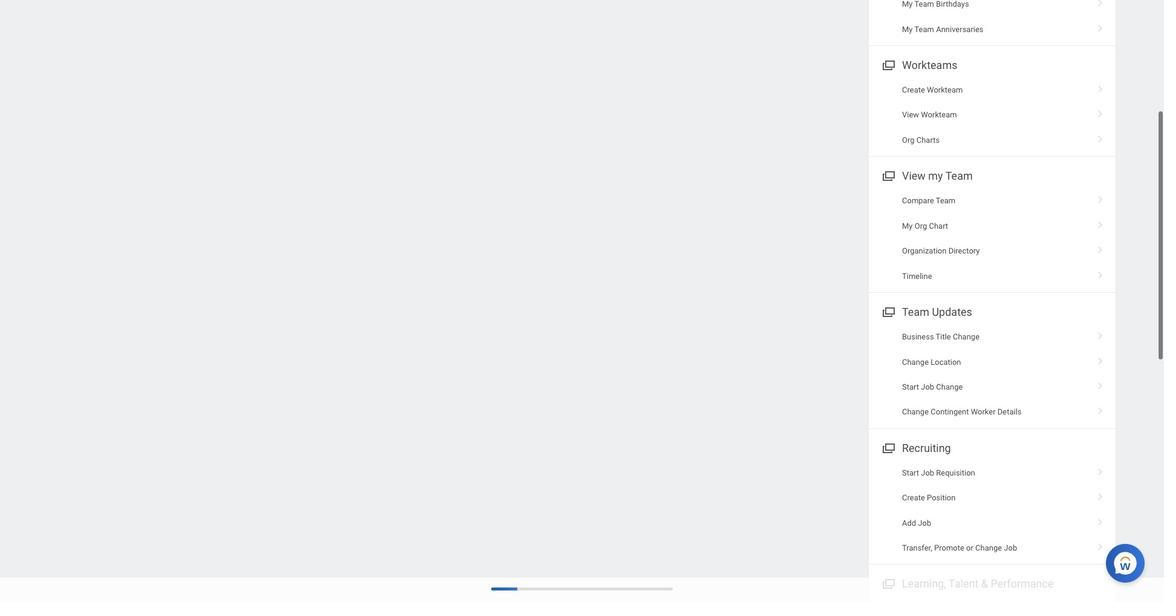 Task type: locate. For each thing, give the bounding box(es) containing it.
view
[[903, 110, 920, 120], [903, 170, 926, 182]]

0 vertical spatial view
[[903, 110, 920, 120]]

5 chevron right image from the top
[[1093, 267, 1109, 279]]

chevron right image inside business title change link
[[1093, 328, 1109, 340]]

workteam down workteams
[[927, 85, 963, 94]]

workteam down create workteam
[[922, 110, 957, 120]]

performance
[[991, 578, 1054, 591]]

1 view from the top
[[903, 110, 920, 120]]

create workteam link
[[869, 78, 1116, 103]]

chevron right image
[[1093, 0, 1109, 7], [1093, 81, 1109, 93], [1093, 106, 1109, 118], [1093, 131, 1109, 143], [1093, 267, 1109, 279], [1093, 328, 1109, 340], [1093, 353, 1109, 365], [1093, 403, 1109, 415], [1093, 489, 1109, 501], [1093, 514, 1109, 526]]

chevron right image for create workteam
[[1093, 81, 1109, 93]]

my down compare
[[903, 221, 913, 231]]

chevron right image inside organization directory link
[[1093, 242, 1109, 254]]

0 vertical spatial menu group image
[[880, 56, 897, 73]]

menu group image for recruiting
[[880, 439, 897, 456]]

7 chevron right image from the top
[[1093, 353, 1109, 365]]

view left the my
[[903, 170, 926, 182]]

job down add job link on the bottom of the page
[[1005, 544, 1018, 553]]

chevron right image inside my team anniversaries link
[[1093, 20, 1109, 32]]

1 list from the top
[[869, 78, 1116, 153]]

chevron right image inside the start job change 'link'
[[1093, 378, 1109, 390]]

chevron right image inside compare team link
[[1093, 192, 1109, 204]]

list for workteams
[[869, 78, 1116, 153]]

org
[[903, 136, 915, 145], [915, 221, 928, 231]]

menu group image for learning, talent & performance
[[880, 575, 897, 592]]

menu group image left the learning,
[[880, 575, 897, 592]]

2 menu group image from the top
[[880, 303, 897, 320]]

learning, talent & performance
[[903, 578, 1054, 591]]

my up workteams
[[903, 25, 913, 34]]

chart
[[930, 221, 949, 231]]

charts
[[917, 136, 940, 145]]

0 vertical spatial create
[[903, 85, 926, 94]]

2 chevron right image from the top
[[1093, 81, 1109, 93]]

3 list from the top
[[869, 325, 1116, 425]]

2 chevron right image from the top
[[1093, 192, 1109, 204]]

view workteam
[[903, 110, 957, 120]]

start for start job requisition
[[903, 468, 920, 478]]

org left chart at the top right of page
[[915, 221, 928, 231]]

change up the contingent
[[937, 383, 963, 392]]

my
[[903, 25, 913, 34], [903, 221, 913, 231]]

2 start from the top
[[903, 468, 920, 478]]

job for start job change
[[922, 383, 935, 392]]

chevron right image inside view workteam link
[[1093, 106, 1109, 118]]

org inside org charts link
[[903, 136, 915, 145]]

5 chevron right image from the top
[[1093, 378, 1109, 390]]

menu group image
[[880, 167, 897, 184], [880, 439, 897, 456]]

8 chevron right image from the top
[[1093, 403, 1109, 415]]

change location
[[903, 357, 962, 367]]

chevron right image inside change contingent worker details link
[[1093, 403, 1109, 415]]

1 vertical spatial menu group image
[[880, 303, 897, 320]]

chevron right image inside my org chart link
[[1093, 217, 1109, 229]]

workteam inside create workteam link
[[927, 85, 963, 94]]

list
[[869, 78, 1116, 153], [869, 188, 1116, 289], [869, 325, 1116, 425], [869, 461, 1116, 561]]

timeline
[[903, 272, 933, 281]]

view inside list
[[903, 110, 920, 120]]

updates
[[933, 306, 973, 318]]

change contingent worker details
[[903, 408, 1022, 417]]

menu group image left workteams
[[880, 56, 897, 73]]

add
[[903, 519, 917, 528]]

view workteam link
[[869, 103, 1116, 128]]

1 menu group image from the top
[[880, 167, 897, 184]]

menu group image left the my
[[880, 167, 897, 184]]

list containing start job requisition
[[869, 461, 1116, 561]]

team left the anniversaries
[[915, 25, 935, 34]]

1 vertical spatial view
[[903, 170, 926, 182]]

7 chevron right image from the top
[[1093, 539, 1109, 552]]

workteam for view workteam
[[922, 110, 957, 120]]

1 vertical spatial org
[[915, 221, 928, 231]]

list containing create workteam
[[869, 78, 1116, 153]]

chevron right image inside create position 'link'
[[1093, 489, 1109, 501]]

job right add
[[919, 519, 932, 528]]

job down recruiting
[[922, 468, 935, 478]]

start down recruiting
[[903, 468, 920, 478]]

1 vertical spatial create
[[903, 494, 926, 503]]

workteam for create workteam
[[927, 85, 963, 94]]

menu group image left recruiting
[[880, 439, 897, 456]]

3 menu group image from the top
[[880, 575, 897, 592]]

workteam inside view workteam link
[[922, 110, 957, 120]]

list for recruiting
[[869, 461, 1116, 561]]

job
[[922, 383, 935, 392], [922, 468, 935, 478], [919, 519, 932, 528], [1005, 544, 1018, 553]]

chevron right image inside start job requisition link
[[1093, 464, 1109, 476]]

org charts
[[903, 136, 940, 145]]

chevron right image
[[1093, 20, 1109, 32], [1093, 192, 1109, 204], [1093, 217, 1109, 229], [1093, 242, 1109, 254], [1093, 378, 1109, 390], [1093, 464, 1109, 476], [1093, 539, 1109, 552]]

my org chart
[[903, 221, 949, 231]]

menu group image for workteams
[[880, 56, 897, 73]]

2 my from the top
[[903, 221, 913, 231]]

chevron right image for organization directory
[[1093, 242, 1109, 254]]

job down change location
[[922, 383, 935, 392]]

0 vertical spatial my
[[903, 25, 913, 34]]

menu group image
[[880, 56, 897, 73], [880, 303, 897, 320], [880, 575, 897, 592]]

my for my org chart
[[903, 221, 913, 231]]

workteams
[[903, 59, 958, 71]]

1 chevron right image from the top
[[1093, 0, 1109, 7]]

1 vertical spatial workteam
[[922, 110, 957, 120]]

2 list from the top
[[869, 188, 1116, 289]]

create inside 'link'
[[903, 494, 926, 503]]

position
[[927, 494, 956, 503]]

2 create from the top
[[903, 494, 926, 503]]

create position link
[[869, 486, 1116, 511]]

0 vertical spatial menu group image
[[880, 167, 897, 184]]

org left the charts
[[903, 136, 915, 145]]

6 chevron right image from the top
[[1093, 328, 1109, 340]]

job for add job
[[919, 519, 932, 528]]

workteam
[[927, 85, 963, 94], [922, 110, 957, 120]]

1 my from the top
[[903, 25, 913, 34]]

chevron right image for compare team
[[1093, 192, 1109, 204]]

create down workteams
[[903, 85, 926, 94]]

list containing business title change
[[869, 325, 1116, 425]]

chevron right image inside org charts link
[[1093, 131, 1109, 143]]

1 start from the top
[[903, 383, 920, 392]]

create
[[903, 85, 926, 94], [903, 494, 926, 503]]

my team anniversaries link
[[869, 17, 1116, 42]]

2 menu group image from the top
[[880, 439, 897, 456]]

chevron right image inside change location link
[[1093, 353, 1109, 365]]

change
[[953, 332, 980, 341], [903, 357, 929, 367], [937, 383, 963, 392], [903, 408, 929, 417], [976, 544, 1003, 553]]

1 chevron right image from the top
[[1093, 20, 1109, 32]]

chevron right image inside create workteam link
[[1093, 81, 1109, 93]]

chevron right image for business title change
[[1093, 328, 1109, 340]]

0 vertical spatial workteam
[[927, 85, 963, 94]]

chevron right image inside timeline link
[[1093, 267, 1109, 279]]

0 vertical spatial start
[[903, 383, 920, 392]]

create for create position
[[903, 494, 926, 503]]

change down business
[[903, 357, 929, 367]]

1 vertical spatial my
[[903, 221, 913, 231]]

3 chevron right image from the top
[[1093, 217, 1109, 229]]

chevron right image inside transfer, promote or change job link
[[1093, 539, 1109, 552]]

job inside 'link'
[[922, 383, 935, 392]]

start job change link
[[869, 375, 1116, 400]]

list containing compare team
[[869, 188, 1116, 289]]

1 vertical spatial menu group image
[[880, 439, 897, 456]]

4 chevron right image from the top
[[1093, 242, 1109, 254]]

menu group image left team updates
[[880, 303, 897, 320]]

2 vertical spatial menu group image
[[880, 575, 897, 592]]

start
[[903, 383, 920, 392], [903, 468, 920, 478]]

2 view from the top
[[903, 170, 926, 182]]

start inside 'link'
[[903, 383, 920, 392]]

4 chevron right image from the top
[[1093, 131, 1109, 143]]

team updates
[[903, 306, 973, 318]]

timeline link
[[869, 264, 1116, 289]]

add job link
[[869, 511, 1116, 536]]

1 menu group image from the top
[[880, 56, 897, 73]]

create up add job
[[903, 494, 926, 503]]

change location link
[[869, 350, 1116, 375]]

10 chevron right image from the top
[[1093, 514, 1109, 526]]

6 chevron right image from the top
[[1093, 464, 1109, 476]]

3 chevron right image from the top
[[1093, 106, 1109, 118]]

chevron right image for start job change
[[1093, 378, 1109, 390]]

0 vertical spatial org
[[903, 136, 915, 145]]

my team anniversaries list
[[869, 0, 1116, 42]]

chevron right image for view workteam
[[1093, 106, 1109, 118]]

create workteam
[[903, 85, 963, 94]]

4 list from the top
[[869, 461, 1116, 561]]

menu group image for view my team
[[880, 167, 897, 184]]

team
[[915, 25, 935, 34], [946, 170, 973, 182], [936, 196, 956, 205], [903, 306, 930, 318]]

talent
[[949, 578, 979, 591]]

compare
[[903, 196, 935, 205]]

add job
[[903, 519, 932, 528]]

9 chevron right image from the top
[[1093, 489, 1109, 501]]

chevron right image inside add job link
[[1093, 514, 1109, 526]]

chevron right image for org charts
[[1093, 131, 1109, 143]]

view up org charts
[[903, 110, 920, 120]]

1 vertical spatial start
[[903, 468, 920, 478]]

1 create from the top
[[903, 85, 926, 94]]

start down change location
[[903, 383, 920, 392]]

learning,
[[903, 578, 947, 591]]

chevron right image for change contingent worker details
[[1093, 403, 1109, 415]]



Task type: describe. For each thing, give the bounding box(es) containing it.
requisition
[[937, 468, 976, 478]]

chevron right image for create position
[[1093, 489, 1109, 501]]

chevron right image for my org chart
[[1093, 217, 1109, 229]]

create position
[[903, 494, 956, 503]]

change inside 'link'
[[937, 383, 963, 392]]

or
[[967, 544, 974, 553]]

details
[[998, 408, 1022, 417]]

organization directory
[[903, 246, 980, 256]]

business title change link
[[869, 325, 1116, 350]]

compare team
[[903, 196, 956, 205]]

business
[[903, 332, 934, 341]]

worker
[[971, 408, 996, 417]]

create for create workteam
[[903, 85, 926, 94]]

org inside my org chart link
[[915, 221, 928, 231]]

change down start job change
[[903, 408, 929, 417]]

start job requisition link
[[869, 461, 1116, 486]]

business title change
[[903, 332, 980, 341]]

org charts link
[[869, 128, 1116, 153]]

my
[[929, 170, 944, 182]]

chevron right image for my team anniversaries
[[1093, 20, 1109, 32]]

organization directory link
[[869, 239, 1116, 264]]

transfer,
[[903, 544, 933, 553]]

contingent
[[931, 408, 970, 417]]

promote
[[935, 544, 965, 553]]

change contingent worker details link
[[869, 400, 1116, 425]]

transfer, promote or change job link
[[869, 536, 1116, 561]]

chevron right image inside 'my team anniversaries' list
[[1093, 0, 1109, 7]]

my for my team anniversaries
[[903, 25, 913, 34]]

team right the my
[[946, 170, 973, 182]]

start job requisition
[[903, 468, 976, 478]]

chevron right image for transfer, promote or change job
[[1093, 539, 1109, 552]]

chevron right image for timeline
[[1093, 267, 1109, 279]]

change right title
[[953, 332, 980, 341]]

chevron right image for start job requisition
[[1093, 464, 1109, 476]]

organization
[[903, 246, 947, 256]]

menu group image for team updates
[[880, 303, 897, 320]]

change right or
[[976, 544, 1003, 553]]

team up business
[[903, 306, 930, 318]]

directory
[[949, 246, 980, 256]]

chevron right image for change location
[[1093, 353, 1109, 365]]

transfer, promote or change job
[[903, 544, 1018, 553]]

my org chart link
[[869, 214, 1116, 239]]

team up chart at the top right of page
[[936, 196, 956, 205]]

location
[[931, 357, 962, 367]]

job for start job requisition
[[922, 468, 935, 478]]

view for view workteam
[[903, 110, 920, 120]]

view my team
[[903, 170, 973, 182]]

start for start job change
[[903, 383, 920, 392]]

title
[[936, 332, 952, 341]]

chevron right image for add job
[[1093, 514, 1109, 526]]

list for view my team
[[869, 188, 1116, 289]]

compare team link
[[869, 188, 1116, 214]]

anniversaries
[[937, 25, 984, 34]]

view for view my team
[[903, 170, 926, 182]]

start job change
[[903, 383, 963, 392]]

recruiting
[[903, 442, 951, 454]]

&
[[982, 578, 989, 591]]

my team anniversaries
[[903, 25, 984, 34]]

list for team updates
[[869, 325, 1116, 425]]



Task type: vqa. For each thing, say whether or not it's contained in the screenshot.


